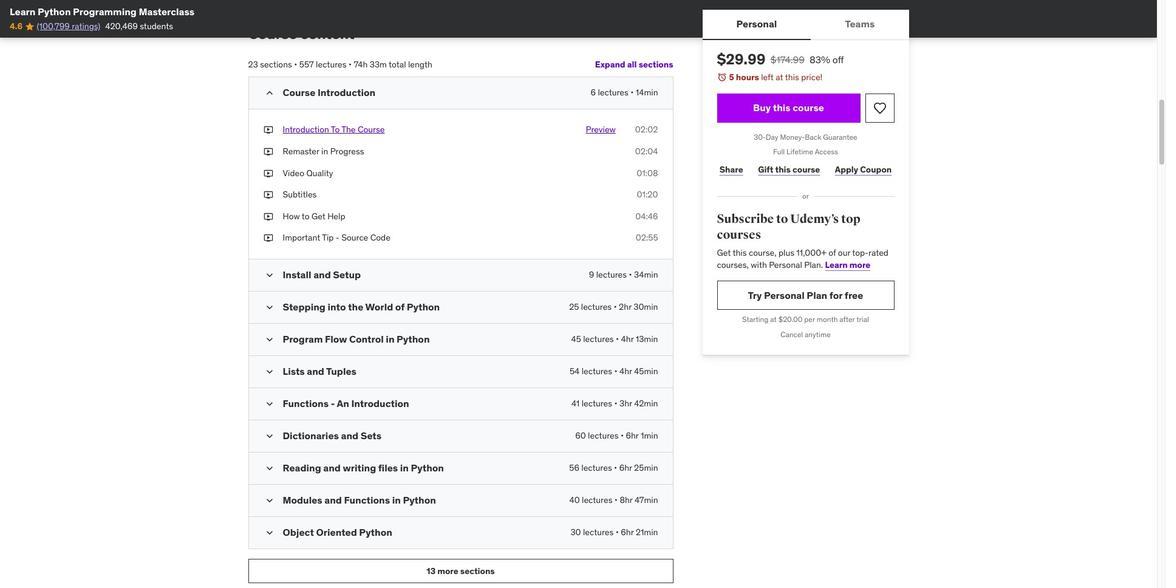 Task type: locate. For each thing, give the bounding box(es) containing it.
teams button
[[812, 10, 909, 39]]

after
[[840, 315, 855, 324]]

at inside starting at $20.00 per month after trial cancel anytime
[[771, 315, 777, 324]]

3 xsmall image from the top
[[263, 232, 273, 244]]

2 course from the top
[[793, 164, 821, 175]]

length
[[408, 59, 433, 70]]

for
[[830, 289, 843, 301]]

• left the 25min
[[614, 462, 618, 473]]

lectures for reading and writing files in python
[[582, 462, 612, 473]]

personal inside button
[[737, 18, 777, 30]]

• for functions - an introduction
[[615, 398, 618, 409]]

• left 557
[[294, 59, 297, 70]]

personal
[[737, 18, 777, 30], [769, 259, 803, 270], [764, 289, 805, 301]]

course
[[793, 101, 825, 114], [793, 164, 821, 175]]

2 xsmall image from the top
[[263, 189, 273, 201]]

modules and functions in python
[[283, 494, 436, 506]]

course introduction
[[283, 87, 376, 99]]

plan.
[[805, 259, 824, 270]]

course inside button
[[793, 101, 825, 114]]

3hr
[[620, 398, 632, 409]]

13min
[[636, 334, 658, 345]]

• left 21min
[[616, 527, 619, 538]]

this right buy
[[773, 101, 791, 114]]

this for buy
[[773, 101, 791, 114]]

and for functions
[[325, 494, 342, 506]]

course for buy this course
[[793, 101, 825, 114]]

functions down reading and writing files in python
[[344, 494, 390, 506]]

and left writing
[[323, 462, 341, 474]]

1 vertical spatial at
[[771, 315, 777, 324]]

lectures right the 25
[[581, 301, 612, 312]]

important
[[283, 232, 320, 243]]

1 vertical spatial personal
[[769, 259, 803, 270]]

students
[[140, 21, 173, 32]]

this up courses,
[[733, 247, 747, 258]]

writing
[[343, 462, 376, 474]]

this inside get this course, plus 11,000+ of our top-rated courses, with personal plan.
[[733, 247, 747, 258]]

1 vertical spatial more
[[438, 566, 459, 576]]

functions up dictionaries
[[283, 397, 329, 410]]

6hr for object oriented python
[[621, 527, 634, 538]]

1 small image from the top
[[263, 269, 276, 281]]

0 horizontal spatial of
[[396, 301, 405, 313]]

1 vertical spatial of
[[396, 301, 405, 313]]

1 vertical spatial xsmall image
[[263, 167, 273, 179]]

introduction up sets
[[351, 397, 409, 410]]

sections inside button
[[461, 566, 495, 576]]

the
[[348, 301, 364, 313]]

gift
[[758, 164, 774, 175]]

1 vertical spatial -
[[331, 397, 335, 410]]

0 vertical spatial learn
[[10, 5, 36, 18]]

41
[[572, 398, 580, 409]]

and left sets
[[341, 430, 359, 442]]

to for how
[[302, 211, 310, 222]]

lectures right 557
[[316, 59, 347, 70]]

1 course from the top
[[793, 101, 825, 114]]

video quality
[[283, 167, 333, 178]]

2hr
[[619, 301, 632, 312]]

learn python programming masterclass
[[10, 5, 195, 18]]

xsmall image left important
[[263, 232, 273, 244]]

of left our
[[829, 247, 836, 258]]

learn for learn more
[[826, 259, 848, 270]]

(100,799 ratings)
[[37, 21, 100, 32]]

lifetime
[[787, 147, 814, 156]]

month
[[817, 315, 838, 324]]

1 vertical spatial 6hr
[[620, 462, 632, 473]]

6hr left 21min
[[621, 527, 634, 538]]

0 vertical spatial -
[[336, 232, 340, 243]]

0 vertical spatial functions
[[283, 397, 329, 410]]

learn up 4.6
[[10, 5, 36, 18]]

share
[[720, 164, 744, 175]]

• left the "13min"
[[616, 334, 619, 345]]

• for lists and tuples
[[615, 366, 618, 377]]

2 horizontal spatial sections
[[639, 59, 674, 70]]

this for get
[[733, 247, 747, 258]]

lectures for stepping into the world of python
[[581, 301, 612, 312]]

1 horizontal spatial more
[[850, 259, 871, 270]]

course down lifetime
[[793, 164, 821, 175]]

apply coupon button
[[833, 158, 895, 182]]

8hr
[[620, 495, 633, 506]]

xsmall image left remaster
[[263, 146, 273, 158]]

money-
[[781, 132, 805, 141]]

personal up '$20.00' on the bottom right
[[764, 289, 805, 301]]

3 xsmall image from the top
[[263, 211, 273, 223]]

$29.99
[[717, 50, 766, 69]]

get up courses,
[[717, 247, 731, 258]]

personal up $29.99
[[737, 18, 777, 30]]

small image left dictionaries
[[263, 430, 276, 442]]

1 vertical spatial learn
[[826, 259, 848, 270]]

0 horizontal spatial functions
[[283, 397, 329, 410]]

3 small image from the top
[[263, 430, 276, 442]]

small image left reading
[[263, 462, 276, 475]]

oriented
[[316, 526, 357, 538]]

object
[[283, 526, 314, 538]]

4hr for program flow control in python
[[621, 334, 634, 345]]

small image for functions
[[263, 398, 276, 410]]

more for learn
[[850, 259, 871, 270]]

remaster
[[283, 146, 319, 157]]

sections right 13
[[461, 566, 495, 576]]

0 horizontal spatial to
[[302, 211, 310, 222]]

0 vertical spatial 6hr
[[626, 430, 639, 441]]

course up back
[[793, 101, 825, 114]]

small image left install at left top
[[263, 269, 276, 281]]

xsmall image
[[263, 124, 273, 136], [263, 167, 273, 179], [263, 211, 273, 223]]

small image
[[263, 269, 276, 281], [263, 366, 276, 378], [263, 430, 276, 442], [263, 462, 276, 475], [263, 527, 276, 539]]

25 lectures • 2hr 30min
[[569, 301, 658, 312]]

lectures right "60"
[[588, 430, 619, 441]]

- right tip
[[336, 232, 340, 243]]

0 horizontal spatial more
[[438, 566, 459, 576]]

xsmall image for how to get help
[[263, 211, 273, 223]]

of
[[829, 247, 836, 258], [396, 301, 405, 313]]

tab list
[[703, 10, 909, 40]]

at
[[776, 72, 784, 83], [771, 315, 777, 324]]

sections right 23
[[260, 59, 292, 70]]

6hr left the 1min
[[626, 430, 639, 441]]

1 horizontal spatial to
[[777, 211, 789, 227]]

learn down our
[[826, 259, 848, 270]]

2 vertical spatial course
[[358, 124, 385, 135]]

0 vertical spatial more
[[850, 259, 871, 270]]

4hr
[[621, 334, 634, 345], [620, 366, 632, 377]]

2 small image from the top
[[263, 366, 276, 378]]

and right modules
[[325, 494, 342, 506]]

• left the 3hr
[[615, 398, 618, 409]]

how
[[283, 211, 300, 222]]

4 small image from the top
[[263, 398, 276, 410]]

sets
[[361, 430, 382, 442]]

of inside get this course, plus 11,000+ of our top-rated courses, with personal plan.
[[829, 247, 836, 258]]

small image left "object"
[[263, 527, 276, 539]]

xsmall image
[[263, 146, 273, 158], [263, 189, 273, 201], [263, 232, 273, 244]]

lectures right 54
[[582, 366, 613, 377]]

2 vertical spatial introduction
[[351, 397, 409, 410]]

• left the 1min
[[621, 430, 624, 441]]

small image for course
[[263, 87, 276, 99]]

more inside 13 more sections button
[[438, 566, 459, 576]]

30-
[[754, 132, 766, 141]]

introduction up remaster
[[283, 124, 329, 135]]

1 vertical spatial xsmall image
[[263, 189, 273, 201]]

reading
[[283, 462, 321, 474]]

23
[[248, 59, 258, 70]]

get this course, plus 11,000+ of our top-rated courses, with personal plan.
[[717, 247, 889, 270]]

lectures right 6
[[598, 87, 629, 98]]

how to get help
[[283, 211, 345, 222]]

lectures right 41 on the bottom left of page
[[582, 398, 613, 409]]

1 horizontal spatial -
[[336, 232, 340, 243]]

get left help
[[312, 211, 326, 222]]

420,469
[[105, 21, 138, 32]]

xsmall image for important tip - source code
[[263, 232, 273, 244]]

more for 13
[[438, 566, 459, 576]]

xsmall image left the subtitles
[[263, 189, 273, 201]]

small image for dictionaries
[[263, 430, 276, 442]]

rated
[[869, 247, 889, 258]]

0 vertical spatial course
[[793, 101, 825, 114]]

course
[[248, 24, 297, 43], [283, 87, 316, 99], [358, 124, 385, 135]]

lectures right "45"
[[584, 334, 614, 345]]

3 small image from the top
[[263, 334, 276, 346]]

4hr left the "13min"
[[621, 334, 634, 345]]

557
[[299, 59, 314, 70]]

2 small image from the top
[[263, 301, 276, 314]]

1 vertical spatial course
[[283, 87, 316, 99]]

sections inside "dropdown button"
[[639, 59, 674, 70]]

• for course introduction
[[631, 87, 634, 98]]

lectures for modules and functions in python
[[582, 495, 613, 506]]

per
[[805, 315, 815, 324]]

get inside get this course, plus 11,000+ of our top-rated courses, with personal plan.
[[717, 247, 731, 258]]

more down 'top-'
[[850, 259, 871, 270]]

setup
[[333, 269, 361, 281]]

6
[[591, 87, 596, 98]]

course up 23
[[248, 24, 297, 43]]

5 small image from the top
[[263, 527, 276, 539]]

sections right all
[[639, 59, 674, 70]]

0 horizontal spatial -
[[331, 397, 335, 410]]

subscribe
[[717, 211, 774, 227]]

1 xsmall image from the top
[[263, 146, 273, 158]]

2 vertical spatial xsmall image
[[263, 211, 273, 223]]

-
[[336, 232, 340, 243], [331, 397, 335, 410]]

wishlist image
[[873, 101, 888, 115]]

in up "quality"
[[321, 146, 328, 157]]

2 vertical spatial xsmall image
[[263, 232, 273, 244]]

1 vertical spatial 4hr
[[620, 366, 632, 377]]

flow
[[325, 333, 347, 345]]

and for sets
[[341, 430, 359, 442]]

course down 557
[[283, 87, 316, 99]]

personal down plus
[[769, 259, 803, 270]]

coupon
[[861, 164, 892, 175]]

to left udemy's
[[777, 211, 789, 227]]

4 small image from the top
[[263, 462, 276, 475]]

lists and tuples
[[283, 365, 357, 377]]

more right 13
[[438, 566, 459, 576]]

• left 45min
[[615, 366, 618, 377]]

functions - an introduction
[[283, 397, 409, 410]]

0 vertical spatial 4hr
[[621, 334, 634, 345]]

1 vertical spatial course
[[793, 164, 821, 175]]

try
[[748, 289, 762, 301]]

lectures right the 9
[[597, 269, 627, 280]]

this down '$174.99'
[[786, 72, 800, 83]]

subscribe to udemy's top courses
[[717, 211, 861, 242]]

1 horizontal spatial functions
[[344, 494, 390, 506]]

5 small image from the top
[[263, 495, 276, 507]]

• left 8hr
[[615, 495, 618, 506]]

lectures
[[316, 59, 347, 70], [598, 87, 629, 98], [597, 269, 627, 280], [581, 301, 612, 312], [584, 334, 614, 345], [582, 366, 613, 377], [582, 398, 613, 409], [588, 430, 619, 441], [582, 462, 612, 473], [582, 495, 613, 506], [583, 527, 614, 538]]

• left 2hr
[[614, 301, 617, 312]]

6hr left the 25min
[[620, 462, 632, 473]]

23 sections • 557 lectures • 74h 33m total length
[[248, 59, 433, 70]]

1 vertical spatial introduction
[[283, 124, 329, 135]]

1 horizontal spatial of
[[829, 247, 836, 258]]

small image left lists
[[263, 366, 276, 378]]

0 vertical spatial get
[[312, 211, 326, 222]]

and for writing
[[323, 462, 341, 474]]

• for reading and writing files in python
[[614, 462, 618, 473]]

lectures right 56
[[582, 462, 612, 473]]

lists
[[283, 365, 305, 377]]

2 xsmall image from the top
[[263, 167, 273, 179]]

with
[[751, 259, 767, 270]]

1 vertical spatial functions
[[344, 494, 390, 506]]

0 vertical spatial xsmall image
[[263, 124, 273, 136]]

course for gift this course
[[793, 164, 821, 175]]

introduction down the 23 sections • 557 lectures • 74h 33m total length
[[318, 87, 376, 99]]

2 vertical spatial 6hr
[[621, 527, 634, 538]]

0 vertical spatial course
[[248, 24, 297, 43]]

• left 34min
[[629, 269, 632, 280]]

to for subscribe
[[777, 211, 789, 227]]

1 small image from the top
[[263, 87, 276, 99]]

content
[[301, 24, 355, 43]]

of right world
[[396, 301, 405, 313]]

to inside subscribe to udemy's top courses
[[777, 211, 789, 227]]

4hr for lists and tuples
[[620, 366, 632, 377]]

to right how
[[302, 211, 310, 222]]

masterclass
[[139, 5, 195, 18]]

alarm image
[[717, 72, 727, 82]]

1 horizontal spatial get
[[717, 247, 731, 258]]

• left 74h 33m
[[349, 59, 352, 70]]

1 vertical spatial get
[[717, 247, 731, 258]]

0 vertical spatial personal
[[737, 18, 777, 30]]

this inside button
[[773, 101, 791, 114]]

and left setup
[[314, 269, 331, 281]]

• left the 14min
[[631, 87, 634, 98]]

subtitles
[[283, 189, 317, 200]]

4hr left 45min
[[620, 366, 632, 377]]

and right lists
[[307, 365, 324, 377]]

dictionaries and sets
[[283, 430, 382, 442]]

at left '$20.00' on the bottom right
[[771, 315, 777, 324]]

course inside introduction to the course button
[[358, 124, 385, 135]]

apply coupon
[[835, 164, 892, 175]]

at right left
[[776, 72, 784, 83]]

expand all sections button
[[595, 53, 674, 77]]

tab list containing personal
[[703, 10, 909, 40]]

top-
[[853, 247, 869, 258]]

personal inside get this course, plus 11,000+ of our top-rated courses, with personal plan.
[[769, 259, 803, 270]]

6hr
[[626, 430, 639, 441], [620, 462, 632, 473], [621, 527, 634, 538]]

remaster in progress
[[283, 146, 364, 157]]

lectures right 40
[[582, 495, 613, 506]]

learn
[[10, 5, 36, 18], [826, 259, 848, 270]]

buy
[[754, 101, 771, 114]]

0 horizontal spatial get
[[312, 211, 326, 222]]

0 vertical spatial of
[[829, 247, 836, 258]]

to
[[331, 124, 340, 135]]

xsmall image for video quality
[[263, 167, 273, 179]]

to
[[302, 211, 310, 222], [777, 211, 789, 227]]

• for program flow control in python
[[616, 334, 619, 345]]

small image
[[263, 87, 276, 99], [263, 301, 276, 314], [263, 334, 276, 346], [263, 398, 276, 410], [263, 495, 276, 507]]

sections for expand all sections
[[639, 59, 674, 70]]

course,
[[749, 247, 777, 258]]

0 horizontal spatial sections
[[260, 59, 292, 70]]

this right the gift
[[776, 164, 791, 175]]

in right control
[[386, 333, 395, 345]]

1 horizontal spatial sections
[[461, 566, 495, 576]]

0 vertical spatial xsmall image
[[263, 146, 273, 158]]

1 horizontal spatial learn
[[826, 259, 848, 270]]

- left an
[[331, 397, 335, 410]]

anytime
[[805, 330, 831, 339]]

0 horizontal spatial learn
[[10, 5, 36, 18]]

lectures right the 30
[[583, 527, 614, 538]]

13 more sections button
[[248, 559, 674, 583]]

$29.99 $174.99 83% off
[[717, 50, 844, 69]]

course right the
[[358, 124, 385, 135]]

lectures for install and setup
[[597, 269, 627, 280]]



Task type: describe. For each thing, give the bounding box(es) containing it.
$20.00
[[779, 315, 803, 324]]

course for course content
[[248, 24, 297, 43]]

and for setup
[[314, 269, 331, 281]]

expand all sections
[[595, 59, 674, 70]]

stepping into the world of python
[[283, 301, 440, 313]]

ratings)
[[72, 21, 100, 32]]

off
[[833, 53, 844, 66]]

45 lectures • 4hr 13min
[[572, 334, 658, 345]]

introduction inside button
[[283, 124, 329, 135]]

udemy's
[[791, 211, 839, 227]]

56 lectures • 6hr 25min
[[570, 462, 658, 473]]

1min
[[641, 430, 658, 441]]

introduction to the course
[[283, 124, 385, 135]]

learn for learn python programming masterclass
[[10, 5, 36, 18]]

• for modules and functions in python
[[615, 495, 618, 506]]

9
[[589, 269, 594, 280]]

guarantee
[[824, 132, 858, 141]]

lectures for functions - an introduction
[[582, 398, 613, 409]]

total
[[389, 59, 406, 70]]

• for object oriented python
[[616, 527, 619, 538]]

1 xsmall image from the top
[[263, 124, 273, 136]]

small image for lists
[[263, 366, 276, 378]]

teams
[[846, 18, 875, 30]]

lectures for course introduction
[[598, 87, 629, 98]]

program flow control in python
[[283, 333, 430, 345]]

preview
[[586, 124, 616, 135]]

cancel
[[781, 330, 803, 339]]

gift this course
[[758, 164, 821, 175]]

5 hours left at this price!
[[730, 72, 823, 83]]

source
[[342, 232, 368, 243]]

74h 33m
[[354, 59, 387, 70]]

and for tuples
[[307, 365, 324, 377]]

control
[[349, 333, 384, 345]]

40 lectures • 8hr 47min
[[570, 495, 658, 506]]

4.6
[[10, 21, 23, 32]]

courses,
[[717, 259, 749, 270]]

small image for program
[[263, 334, 276, 346]]

small image for install
[[263, 269, 276, 281]]

top
[[842, 211, 861, 227]]

code
[[370, 232, 391, 243]]

30 lectures • 6hr 21min
[[571, 527, 658, 538]]

6hr for dictionaries and sets
[[626, 430, 639, 441]]

02:02
[[636, 124, 658, 135]]

0 vertical spatial introduction
[[318, 87, 376, 99]]

share button
[[717, 158, 746, 182]]

trial
[[857, 315, 870, 324]]

small image for modules
[[263, 495, 276, 507]]

small image for reading
[[263, 462, 276, 475]]

lectures for program flow control in python
[[584, 334, 614, 345]]

install
[[283, 269, 311, 281]]

courses
[[717, 227, 762, 242]]

small image for stepping
[[263, 301, 276, 314]]

course content
[[248, 24, 355, 43]]

30-day money-back guarantee full lifetime access
[[754, 132, 858, 156]]

• for install and setup
[[629, 269, 632, 280]]

apply
[[835, 164, 859, 175]]

tuples
[[326, 365, 357, 377]]

learn more link
[[826, 259, 871, 270]]

tip
[[322, 232, 334, 243]]

60
[[576, 430, 586, 441]]

lectures for dictionaries and sets
[[588, 430, 619, 441]]

40
[[570, 495, 580, 506]]

xsmall image for subtitles
[[263, 189, 273, 201]]

02:55
[[636, 232, 658, 243]]

• for dictionaries and sets
[[621, 430, 624, 441]]

sections for 13 more sections
[[461, 566, 495, 576]]

lectures for lists and tuples
[[582, 366, 613, 377]]

xsmall image for remaster in progress
[[263, 146, 273, 158]]

83%
[[810, 53, 831, 66]]

free
[[845, 289, 864, 301]]

programming
[[73, 5, 137, 18]]

in right the files
[[400, 462, 409, 474]]

• for stepping into the world of python
[[614, 301, 617, 312]]

54 lectures • 4hr 45min
[[570, 366, 658, 377]]

2 vertical spatial personal
[[764, 289, 805, 301]]

01:20
[[637, 189, 658, 200]]

45min
[[634, 366, 658, 377]]

25min
[[634, 462, 658, 473]]

04:46
[[636, 211, 658, 222]]

lectures for object oriented python
[[583, 527, 614, 538]]

into
[[328, 301, 346, 313]]

course for course introduction
[[283, 87, 316, 99]]

reading and writing files in python
[[283, 462, 444, 474]]

learn more
[[826, 259, 871, 270]]

stepping
[[283, 301, 326, 313]]

this for gift
[[776, 164, 791, 175]]

quality
[[307, 167, 333, 178]]

6 lectures • 14min
[[591, 87, 658, 98]]

0 vertical spatial at
[[776, 72, 784, 83]]

47min
[[635, 495, 658, 506]]

an
[[337, 397, 349, 410]]

small image for object
[[263, 527, 276, 539]]

in down the files
[[392, 494, 401, 506]]

try personal plan for free link
[[717, 281, 895, 310]]

6hr for reading and writing files in python
[[620, 462, 632, 473]]

11,000+
[[797, 247, 827, 258]]

all
[[628, 59, 637, 70]]

420,469 students
[[105, 21, 173, 32]]

expand
[[595, 59, 626, 70]]

45
[[572, 334, 581, 345]]

full
[[774, 147, 785, 156]]

back
[[805, 132, 822, 141]]

personal button
[[703, 10, 812, 39]]

$174.99
[[771, 53, 805, 66]]

left
[[762, 72, 774, 83]]

42min
[[635, 398, 658, 409]]

hours
[[736, 72, 759, 83]]



Task type: vqa. For each thing, say whether or not it's contained in the screenshot.
Instructor link
no



